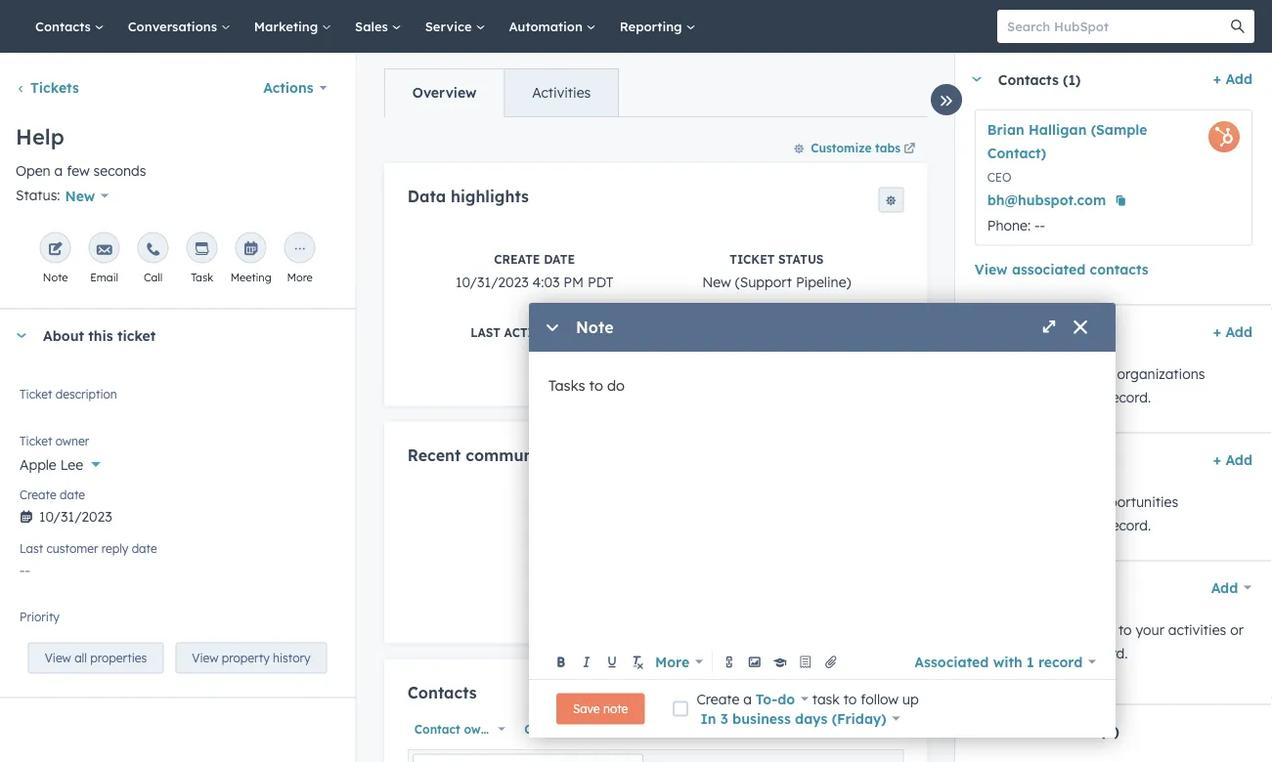 Task type: vqa. For each thing, say whether or not it's contained in the screenshot.
Select an option 'popup button'
yes



Task type: locate. For each thing, give the bounding box(es) containing it.
this
[[88, 327, 113, 344], [1080, 389, 1103, 406], [1080, 517, 1103, 534], [1057, 645, 1080, 662]]

1 vertical spatial ticket
[[20, 387, 52, 402]]

about this ticket
[[43, 327, 156, 344]]

add button
[[1199, 569, 1253, 608]]

0 vertical spatial record.
[[1107, 389, 1151, 406]]

sales
[[355, 18, 392, 34]]

last left customer
[[20, 542, 43, 556]]

conversations inside dropdown button
[[998, 723, 1096, 741]]

or right activities
[[1231, 622, 1244, 639]]

0 horizontal spatial a
[[54, 162, 63, 179]]

this inside see the businesses or organizations associated with this record.
[[1080, 389, 1103, 406]]

ticket description
[[20, 387, 117, 402]]

create down apple
[[20, 488, 56, 503]]

1 horizontal spatial or
[[1231, 622, 1244, 639]]

a for create
[[744, 691, 752, 708]]

0 vertical spatial or
[[1100, 365, 1114, 382]]

do inside popup button
[[778, 691, 795, 708]]

0 horizontal spatial new
[[65, 187, 95, 204]]

with down revenue in the bottom right of the page
[[1049, 517, 1076, 534]]

1 vertical spatial +
[[1213, 323, 1222, 340]]

lead status button
[[620, 717, 713, 742]]

see up the uploaded
[[975, 622, 999, 639]]

this left ticket at left
[[88, 327, 113, 344]]

your
[[1136, 622, 1165, 639]]

2 date from the left
[[805, 722, 833, 737]]

customize
[[810, 140, 871, 155]]

create up 3
[[697, 691, 740, 708]]

caret image
[[971, 77, 983, 82]]

1 horizontal spatial (0)
[[1100, 723, 1120, 741]]

1 vertical spatial conversations
[[998, 723, 1096, 741]]

1
[[1027, 654, 1034, 671]]

do right tasks
[[607, 377, 625, 395]]

close dialog image
[[1073, 321, 1089, 336]]

this down revenue in the bottom right of the page
[[1080, 517, 1103, 534]]

add inside popup button
[[1211, 579, 1238, 597]]

ticket owner
[[20, 434, 89, 449]]

create for create date 10/31/2023 4:03 pm pdt
[[494, 252, 540, 266]]

2 vertical spatial associated
[[975, 517, 1045, 534]]

ticket up apple
[[20, 434, 52, 449]]

with inside popup button
[[993, 654, 1023, 671]]

or inside see the files attached to your activities or uploaded to this record.
[[1231, 622, 1244, 639]]

new
[[65, 187, 95, 204], [702, 273, 731, 290]]

do up in 3 business days (friday) in the bottom of the page
[[778, 691, 795, 708]]

2 horizontal spatial view
[[975, 261, 1008, 278]]

date
[[567, 722, 595, 737], [805, 722, 833, 737]]

call image
[[145, 242, 161, 258]]

phone: --
[[988, 217, 1046, 234]]

status
[[659, 722, 696, 737]]

new left "(support" in the right top of the page
[[702, 273, 731, 290]]

(0) for conversations (0)
[[1100, 723, 1120, 741]]

help
[[16, 123, 64, 150]]

contacts up the tickets
[[35, 18, 95, 34]]

view associated contacts link
[[975, 258, 1149, 281]]

ticket for ticket status new (support pipeline)
[[729, 252, 774, 266]]

ticket up "(support" in the right top of the page
[[729, 252, 774, 266]]

create date 10/31/2023 4:03 pm pdt
[[455, 252, 613, 290]]

open a few seconds
[[16, 162, 146, 179]]

last down create a
[[728, 722, 753, 737]]

associated down businesses
[[975, 389, 1045, 406]]

1 horizontal spatial more
[[655, 654, 690, 671]]

record. inside track the revenue opportunities associated with this record.
[[1107, 517, 1151, 534]]

2 vertical spatial the
[[1002, 622, 1023, 639]]

email image
[[96, 242, 112, 258]]

0 horizontal spatial conversations
[[128, 18, 221, 34]]

3 + add from the top
[[1213, 451, 1253, 468]]

the right track
[[1013, 493, 1034, 511]]

conversations for conversations
[[128, 18, 221, 34]]

associated with 1 record button
[[915, 649, 1096, 676]]

to left your
[[1119, 622, 1132, 639]]

0 horizontal spatial note
[[43, 270, 68, 284]]

to right tasks
[[589, 377, 603, 395]]

create inside create date 10/31/2023 4:03 pm pdt
[[494, 252, 540, 266]]

0 horizontal spatial owner
[[55, 434, 89, 449]]

contacts link
[[23, 0, 116, 53]]

record.
[[1107, 389, 1151, 406], [1107, 517, 1151, 534], [1084, 645, 1128, 662]]

1 vertical spatial last
[[20, 542, 43, 556]]

service
[[425, 18, 476, 34]]

automation link
[[497, 0, 608, 53]]

reporting link
[[608, 0, 708, 53]]

1 horizontal spatial date
[[805, 722, 833, 737]]

files
[[1027, 622, 1053, 639]]

view inside view associated contacts link
[[975, 261, 1008, 278]]

conversations for conversations (0)
[[998, 723, 1096, 741]]

associated down track
[[975, 517, 1045, 534]]

1 vertical spatial + add button
[[1213, 320, 1253, 344]]

create up search search field
[[524, 722, 563, 737]]

more
[[287, 270, 313, 284], [655, 654, 690, 671]]

the inside see the businesses or organizations associated with this record.
[[1002, 365, 1023, 382]]

0 horizontal spatial or
[[1100, 365, 1114, 382]]

0 vertical spatial contacts
[[35, 18, 95, 34]]

ticket
[[729, 252, 774, 266], [20, 387, 52, 402], [20, 434, 52, 449]]

ticket left description
[[20, 387, 52, 402]]

or
[[1100, 365, 1114, 382], [1231, 622, 1244, 639]]

2 vertical spatial + add button
[[1213, 448, 1253, 472]]

view
[[975, 261, 1008, 278], [45, 651, 71, 666], [192, 651, 219, 666]]

2 vertical spatial record.
[[1084, 645, 1128, 662]]

2 + add button from the top
[[1213, 320, 1253, 344]]

view inside view property history link
[[192, 651, 219, 666]]

1 horizontal spatial new
[[702, 273, 731, 290]]

apple lee button
[[20, 445, 336, 478]]

highlights
[[450, 187, 529, 206]]

1 vertical spatial more
[[655, 654, 690, 671]]

a left to-
[[744, 691, 752, 708]]

see
[[975, 365, 999, 382], [975, 622, 999, 639]]

do
[[607, 377, 625, 395], [778, 691, 795, 708]]

task
[[812, 691, 840, 708]]

this down attached
[[1057, 645, 1080, 662]]

1 horizontal spatial contacts
[[407, 683, 476, 703]]

uploaded
[[975, 645, 1036, 662]]

to up (friday)
[[844, 691, 857, 708]]

see inside see the files attached to your activities or uploaded to this record.
[[975, 622, 999, 639]]

+ add button for track the revenue opportunities associated with this record.
[[1213, 448, 1253, 472]]

record. down attached
[[1084, 645, 1128, 662]]

0 vertical spatial a
[[54, 162, 63, 179]]

bh@hubspot.com
[[988, 192, 1106, 209]]

0 horizontal spatial do
[[607, 377, 625, 395]]

this inside track the revenue opportunities associated with this record.
[[1080, 517, 1103, 534]]

new inside popup button
[[65, 187, 95, 204]]

1 vertical spatial see
[[975, 622, 999, 639]]

see inside see the businesses or organizations associated with this record.
[[975, 365, 999, 382]]

0 vertical spatial see
[[975, 365, 999, 382]]

the inside see the files attached to your activities or uploaded to this record.
[[1002, 622, 1023, 639]]

1 horizontal spatial last
[[470, 325, 500, 340]]

note right minimize dialog image on the top left of the page
[[576, 318, 614, 337]]

1 vertical spatial contacts
[[998, 71, 1059, 88]]

0 vertical spatial conversations
[[128, 18, 221, 34]]

contact)
[[988, 145, 1046, 162]]

last customer reply date
[[20, 542, 157, 556]]

2 vertical spatial + add
[[1213, 451, 1253, 468]]

0 vertical spatial last
[[470, 325, 500, 340]]

date down the task
[[805, 722, 833, 737]]

view left property
[[192, 651, 219, 666]]

+ add button for see the businesses or organizations associated with this record.
[[1213, 320, 1253, 344]]

0 horizontal spatial last
[[20, 542, 43, 556]]

create a
[[697, 691, 756, 708]]

record. down opportunities
[[1107, 517, 1151, 534]]

create
[[494, 252, 540, 266], [20, 488, 56, 503], [697, 691, 740, 708], [524, 722, 563, 737]]

owner up lee at the bottom left of page
[[55, 434, 89, 449]]

more up status
[[655, 654, 690, 671]]

3 + from the top
[[1213, 451, 1222, 468]]

2 see from the top
[[975, 622, 999, 639]]

0 vertical spatial the
[[1002, 365, 1023, 382]]

the inside track the revenue opportunities associated with this record.
[[1013, 493, 1034, 511]]

1 vertical spatial record.
[[1107, 517, 1151, 534]]

associated inside track the revenue opportunities associated with this record.
[[975, 517, 1045, 534]]

conversations link
[[116, 0, 242, 53]]

view for view property history
[[192, 651, 219, 666]]

0 vertical spatial new
[[65, 187, 95, 204]]

to-
[[756, 691, 778, 708]]

track the revenue opportunities associated with this record.
[[975, 493, 1179, 534]]

view all properties
[[45, 651, 147, 666]]

follow
[[861, 691, 899, 708]]

contacts inside dropdown button
[[998, 71, 1059, 88]]

1 vertical spatial + add
[[1213, 323, 1253, 340]]

2 vertical spatial contacts
[[407, 683, 476, 703]]

0 vertical spatial + add
[[1213, 70, 1253, 88]]

last activity date --
[[470, 325, 598, 364]]

open
[[16, 162, 50, 179]]

opportunities
[[1092, 493, 1179, 511]]

save note button
[[556, 694, 645, 725]]

task
[[191, 270, 213, 284]]

date down save
[[567, 722, 595, 737]]

add
[[1226, 70, 1253, 88], [1226, 323, 1253, 340], [1226, 451, 1253, 468], [1211, 579, 1238, 597], [831, 689, 854, 704]]

task image
[[194, 242, 210, 258]]

new inside ticket status new (support pipeline)
[[702, 273, 731, 290]]

recent
[[407, 445, 460, 465]]

0 vertical spatial with
[[1049, 389, 1076, 406]]

2 vertical spatial last
[[728, 722, 753, 737]]

Search search field
[[412, 755, 643, 763]]

0 horizontal spatial view
[[45, 651, 71, 666]]

tabs
[[875, 140, 901, 155]]

date up 4:03
[[543, 252, 575, 266]]

or right businesses
[[1100, 365, 1114, 382]]

contacts up contact
[[407, 683, 476, 703]]

0 horizontal spatial date
[[567, 722, 595, 737]]

or inside see the businesses or organizations associated with this record.
[[1100, 365, 1114, 382]]

Last customer reply date text field
[[20, 553, 336, 584]]

1 vertical spatial a
[[744, 691, 752, 708]]

+ for track the revenue opportunities associated with this record.
[[1213, 451, 1222, 468]]

2 + add from the top
[[1213, 323, 1253, 340]]

view left all
[[45, 651, 71, 666]]

the for revenue
[[1013, 493, 1034, 511]]

more inside popup button
[[655, 654, 690, 671]]

track
[[975, 493, 1009, 511]]

2 vertical spatial with
[[993, 654, 1023, 671]]

1 vertical spatial do
[[778, 691, 795, 708]]

navigation
[[384, 68, 619, 117]]

1 + from the top
[[1213, 70, 1222, 88]]

save
[[573, 702, 600, 717]]

1 vertical spatial (0)
[[1100, 723, 1120, 741]]

ticket for ticket owner
[[20, 434, 52, 449]]

date inside last activity date --
[[567, 325, 598, 340]]

2 vertical spatial +
[[1213, 451, 1222, 468]]

+ add button
[[1213, 67, 1253, 91], [1213, 320, 1253, 344], [1213, 448, 1253, 472]]

date
[[543, 252, 575, 266], [567, 325, 598, 340], [60, 488, 85, 503], [132, 542, 157, 556]]

1 see from the top
[[975, 365, 999, 382]]

see down companies
[[975, 365, 999, 382]]

last activity date
[[728, 722, 833, 737]]

1 horizontal spatial conversations
[[998, 723, 1096, 741]]

1 vertical spatial the
[[1013, 493, 1034, 511]]

contacts (1)
[[998, 71, 1081, 88]]

search image
[[1231, 20, 1245, 33]]

ticket inside ticket status new (support pipeline)
[[729, 252, 774, 266]]

contacts for contacts link at the left top of page
[[35, 18, 95, 34]]

new button
[[60, 183, 121, 209]]

1 horizontal spatial note
[[576, 318, 614, 337]]

0 vertical spatial more
[[287, 270, 313, 284]]

create up 10/31/2023
[[494, 252, 540, 266]]

with left 1
[[993, 654, 1023, 671]]

0 vertical spatial + add button
[[1213, 67, 1253, 91]]

create for create date
[[20, 488, 56, 503]]

2 horizontal spatial contacts
[[998, 71, 1059, 88]]

0 vertical spatial ticket
[[729, 252, 774, 266]]

this down businesses
[[1080, 389, 1103, 406]]

0 vertical spatial owner
[[55, 434, 89, 449]]

record. down organizations
[[1107, 389, 1151, 406]]

bh@hubspot.com link
[[988, 189, 1106, 212]]

with inside see the businesses or organizations associated with this record.
[[1049, 389, 1076, 406]]

note down note icon
[[43, 270, 68, 284]]

associated down phone: --
[[1012, 261, 1086, 278]]

0 vertical spatial do
[[607, 377, 625, 395]]

1 horizontal spatial owner
[[464, 722, 500, 737]]

date right minimize dialog image on the top left of the page
[[567, 325, 598, 340]]

0 vertical spatial +
[[1213, 70, 1222, 88]]

1 vertical spatial new
[[702, 273, 731, 290]]

contacts left (1)
[[998, 71, 1059, 88]]

1 horizontal spatial a
[[744, 691, 752, 708]]

4:03
[[532, 273, 559, 290]]

2 + from the top
[[1213, 323, 1222, 340]]

1 horizontal spatial do
[[778, 691, 795, 708]]

1 vertical spatial or
[[1231, 622, 1244, 639]]

1 vertical spatial owner
[[464, 722, 500, 737]]

(0) down see the files attached to your activities or uploaded to this record.
[[1100, 723, 1120, 741]]

(friday)
[[832, 711, 887, 728]]

save note
[[573, 702, 628, 717]]

create date
[[524, 722, 595, 737]]

in
[[701, 711, 716, 728]]

1 vertical spatial with
[[1049, 517, 1076, 534]]

attached
[[1057, 622, 1115, 639]]

new down open a few seconds
[[65, 187, 95, 204]]

2 vertical spatial ticket
[[20, 434, 52, 449]]

the down companies
[[1002, 365, 1023, 382]]

option
[[83, 617, 124, 635]]

3 + add button from the top
[[1213, 448, 1253, 472]]

last for date
[[20, 542, 43, 556]]

(support
[[735, 273, 792, 290]]

with down businesses
[[1049, 389, 1076, 406]]

1 + add button from the top
[[1213, 67, 1253, 91]]

marketing link
[[242, 0, 343, 53]]

0 vertical spatial (0)
[[1079, 323, 1098, 341]]

the up the uploaded
[[1002, 622, 1023, 639]]

view inside the 'view all properties' link
[[45, 651, 71, 666]]

activity
[[757, 722, 801, 737]]

last left the activity
[[470, 325, 500, 340]]

overview
[[412, 84, 476, 101]]

create inside popup button
[[524, 722, 563, 737]]

up
[[903, 691, 919, 708]]

owner for contact owner
[[464, 722, 500, 737]]

owner right contact
[[464, 722, 500, 737]]

more down more image
[[287, 270, 313, 284]]

last inside last activity date --
[[470, 325, 500, 340]]

2 horizontal spatial last
[[728, 722, 753, 737]]

add button
[[801, 683, 866, 709]]

see for see the businesses or organizations associated with this record.
[[975, 365, 999, 382]]

see for see the files attached to your activities or uploaded to this record.
[[975, 622, 999, 639]]

1 horizontal spatial view
[[192, 651, 219, 666]]

0 horizontal spatial contacts
[[35, 18, 95, 34]]

select an option
[[20, 617, 124, 635]]

a left few
[[54, 162, 63, 179]]

+ add for track the revenue opportunities associated with this record.
[[1213, 451, 1253, 468]]

0 horizontal spatial (0)
[[1079, 323, 1098, 341]]

priority
[[20, 610, 60, 625]]

(0) right expand dialog image
[[1079, 323, 1098, 341]]

1 vertical spatial associated
[[975, 389, 1045, 406]]

view down phone: at the top of page
[[975, 261, 1008, 278]]

-
[[1035, 217, 1040, 234], [1040, 217, 1046, 234], [529, 347, 534, 364], [534, 347, 540, 364]]

owner inside popup button
[[464, 722, 500, 737]]

add inside button
[[831, 689, 854, 704]]

1 + add from the top
[[1213, 70, 1253, 88]]



Task type: describe. For each thing, give the bounding box(es) containing it.
expand dialog image
[[1042, 321, 1057, 336]]

revenue
[[1038, 493, 1088, 511]]

last for -
[[470, 325, 500, 340]]

this inside see the files attached to your activities or uploaded to this record.
[[1057, 645, 1080, 662]]

date right the 'reply'
[[132, 542, 157, 556]]

+ add for see the businesses or organizations associated with this record.
[[1213, 323, 1253, 340]]

contact owner
[[414, 722, 500, 737]]

associated with 1 record
[[915, 654, 1083, 671]]

lee
[[60, 456, 83, 473]]

conversations (0)
[[998, 723, 1120, 741]]

phone:
[[988, 217, 1031, 234]]

0 vertical spatial associated
[[1012, 261, 1086, 278]]

record. inside see the businesses or organizations associated with this record.
[[1107, 389, 1151, 406]]

an
[[62, 617, 79, 635]]

note image
[[48, 242, 63, 258]]

few
[[67, 162, 90, 179]]

1 date from the left
[[567, 722, 595, 737]]

search button
[[1222, 10, 1255, 43]]

contacts for contacts (1)
[[998, 71, 1059, 88]]

view property history
[[192, 651, 311, 666]]

view for view all properties
[[45, 651, 71, 666]]

customer
[[47, 542, 98, 556]]

ticket for ticket description
[[20, 387, 52, 402]]

to-do button
[[756, 688, 809, 712]]

conversations (0) button
[[955, 706, 1253, 758]]

last inside popup button
[[728, 722, 753, 737]]

pm
[[563, 273, 583, 290]]

owner for ticket owner
[[55, 434, 89, 449]]

caret image
[[16, 333, 27, 338]]

(sample
[[1091, 121, 1148, 138]]

customize tabs link
[[784, 132, 927, 163]]

properties
[[90, 651, 147, 666]]

view all properties link
[[28, 643, 164, 674]]

reply
[[101, 542, 128, 556]]

this inside about this ticket dropdown button
[[88, 327, 113, 344]]

overview button
[[385, 69, 504, 116]]

more button
[[651, 649, 707, 676]]

brian halligan (sample contact)
[[988, 121, 1148, 162]]

all
[[74, 651, 87, 666]]

ceo
[[988, 170, 1012, 185]]

create date button
[[517, 717, 612, 742]]

date inside create date 10/31/2023 4:03 pm pdt
[[543, 252, 575, 266]]

Search HubSpot search field
[[998, 10, 1237, 43]]

activities button
[[504, 69, 618, 116]]

customize tabs
[[810, 140, 901, 155]]

tickets
[[30, 79, 79, 96]]

create date
[[20, 488, 85, 503]]

create for create a
[[697, 691, 740, 708]]

view for view associated contacts
[[975, 261, 1008, 278]]

navigation containing overview
[[384, 68, 619, 117]]

meeting
[[230, 270, 272, 284]]

days
[[795, 711, 828, 728]]

with inside track the revenue opportunities associated with this record.
[[1049, 517, 1076, 534]]

+ for see the businesses or organizations associated with this record.
[[1213, 323, 1222, 340]]

description
[[55, 387, 117, 402]]

tasks to do
[[549, 377, 629, 395]]

the for businesses
[[1002, 365, 1023, 382]]

meeting image
[[243, 242, 259, 258]]

date down lee at the bottom left of page
[[60, 488, 85, 503]]

to-do
[[756, 691, 795, 708]]

(1)
[[1063, 71, 1081, 88]]

a for open
[[54, 162, 63, 179]]

actions
[[263, 79, 313, 96]]

companies
[[998, 323, 1075, 341]]

create for create date
[[524, 722, 563, 737]]

Create date text field
[[20, 499, 336, 530]]

brian halligan (sample contact) link
[[988, 121, 1148, 162]]

email
[[90, 270, 118, 284]]

apple
[[20, 456, 56, 473]]

tickets link
[[16, 79, 79, 96]]

select an option button
[[20, 607, 336, 639]]

to right 1
[[1040, 645, 1053, 662]]

in 3 business days (friday)
[[701, 711, 887, 728]]

select
[[20, 617, 59, 635]]

1 vertical spatial note
[[576, 318, 614, 337]]

call
[[144, 270, 163, 284]]

Ticket description text field
[[20, 384, 336, 423]]

pipeline)
[[795, 273, 851, 290]]

brian
[[988, 121, 1025, 138]]

companies (0)
[[998, 323, 1098, 341]]

recent communications
[[407, 445, 595, 465]]

in 3 business days (friday) button
[[701, 708, 900, 731]]

(0) for companies (0)
[[1079, 323, 1098, 341]]

history
[[273, 651, 311, 666]]

status:
[[16, 187, 60, 204]]

data
[[407, 187, 446, 206]]

ticket status new (support pipeline)
[[702, 252, 851, 290]]

associated inside see the businesses or organizations associated with this record.
[[975, 389, 1045, 406]]

halligan
[[1029, 121, 1087, 138]]

10/31/2023
[[455, 273, 528, 290]]

3
[[721, 711, 728, 728]]

businesses
[[1027, 365, 1096, 382]]

the for files
[[1002, 622, 1023, 639]]

service link
[[413, 0, 497, 53]]

associated
[[915, 654, 989, 671]]

about this ticket button
[[0, 309, 336, 362]]

note
[[603, 702, 628, 717]]

activities
[[532, 84, 590, 101]]

see the files attached to your activities or uploaded to this record.
[[975, 622, 1244, 662]]

data highlights
[[407, 187, 529, 206]]

contact owner button
[[407, 717, 509, 742]]

see the businesses or organizations associated with this record.
[[975, 365, 1205, 406]]

minimize dialog image
[[545, 321, 560, 336]]

record. inside see the files attached to your activities or uploaded to this record.
[[1084, 645, 1128, 662]]

0 vertical spatial note
[[43, 270, 68, 284]]

0 horizontal spatial more
[[287, 270, 313, 284]]

more image
[[292, 242, 308, 258]]

reporting
[[620, 18, 686, 34]]



